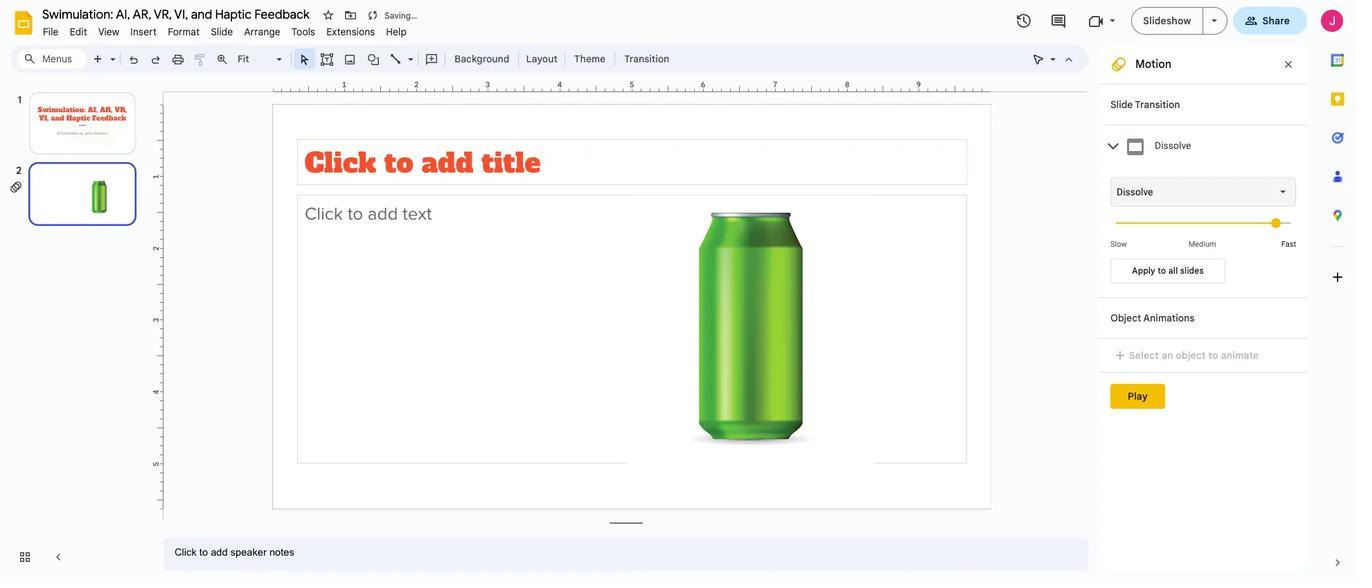 Task type: vqa. For each thing, say whether or not it's contained in the screenshot.
Select line image
yes



Task type: locate. For each thing, give the bounding box(es) containing it.
new slide with layout image
[[107, 50, 116, 55]]

layout button
[[522, 49, 562, 69]]

format
[[168, 26, 200, 38]]

extensions
[[327, 26, 375, 38]]

menu bar
[[37, 18, 412, 41]]

0 horizontal spatial transition
[[625, 53, 670, 65]]

help menu item
[[381, 24, 412, 40]]

transition right theme button
[[625, 53, 670, 65]]

1 horizontal spatial to
[[1158, 265, 1167, 276]]

object
[[1111, 312, 1142, 324]]

object
[[1176, 349, 1206, 362]]

1 vertical spatial transition
[[1135, 98, 1181, 111]]

menu bar containing file
[[37, 18, 412, 41]]

share
[[1263, 15, 1291, 27]]

1 vertical spatial to
[[1158, 265, 1167, 276]]

tools menu item
[[286, 24, 321, 40]]

2 vertical spatial to
[[1209, 349, 1219, 362]]

Menus field
[[17, 49, 87, 69]]

1 horizontal spatial slide
[[1111, 98, 1133, 111]]

mode and view toolbar
[[1028, 45, 1081, 73]]

slide inside menu item
[[211, 26, 233, 38]]

all
[[1169, 265, 1179, 276]]

slide for slide
[[211, 26, 233, 38]]

file menu item
[[37, 24, 64, 40]]

0 vertical spatial transition
[[625, 53, 670, 65]]

insert image image
[[342, 49, 358, 69]]

Zoom text field
[[236, 49, 274, 69]]

slides
[[1181, 265, 1204, 276]]

to left all
[[1158, 265, 1167, 276]]

dissolve
[[1155, 140, 1192, 151], [1117, 186, 1154, 198]]

to inside saved to drive button
[[411, 10, 419, 20]]

play button
[[1111, 384, 1166, 409]]

transition down motion
[[1135, 98, 1181, 111]]

slide inside motion section
[[1111, 98, 1133, 111]]

2 horizontal spatial to
[[1209, 349, 1219, 362]]

tab list
[[1319, 41, 1358, 543]]

select line image
[[405, 50, 414, 55]]

0 horizontal spatial dissolve
[[1117, 186, 1154, 198]]

to for apply
[[1158, 265, 1167, 276]]

select an object to animate
[[1130, 349, 1259, 362]]

drive
[[421, 10, 442, 20]]

1 vertical spatial dissolve
[[1117, 186, 1154, 198]]

to inside apply to all slides button
[[1158, 265, 1167, 276]]

1 vertical spatial slide
[[1111, 98, 1133, 111]]

slider
[[1111, 207, 1297, 238]]

navigation
[[0, 78, 152, 582]]

dissolve inside tab
[[1155, 140, 1192, 151]]

transition
[[625, 53, 670, 65], [1135, 98, 1181, 111]]

dissolve up the slow
[[1117, 186, 1154, 198]]

to right 'object'
[[1209, 349, 1219, 362]]

1 horizontal spatial transition
[[1135, 98, 1181, 111]]

Rename text field
[[37, 6, 317, 22]]

to
[[411, 10, 419, 20], [1158, 265, 1167, 276], [1209, 349, 1219, 362]]

motion application
[[0, 0, 1358, 582]]

0 vertical spatial to
[[411, 10, 419, 20]]

to left drive
[[411, 10, 419, 20]]

slider inside dissolve tab panel
[[1111, 207, 1297, 238]]

object animations
[[1111, 312, 1195, 324]]

Zoom field
[[234, 49, 288, 69]]

Star checkbox
[[319, 6, 338, 25]]

play
[[1128, 390, 1148, 403]]

transition inside motion section
[[1135, 98, 1181, 111]]

0 vertical spatial slide
[[211, 26, 233, 38]]

edit
[[70, 26, 87, 38]]

dissolve tab panel
[[1105, 167, 1308, 297]]

slide
[[211, 26, 233, 38], [1111, 98, 1133, 111]]

transition button
[[618, 49, 676, 69]]

fast button
[[1282, 240, 1297, 249]]

0 horizontal spatial slide
[[211, 26, 233, 38]]

background button
[[448, 49, 516, 69]]

tab list inside the menu bar banner
[[1319, 41, 1358, 543]]

format menu item
[[162, 24, 205, 40]]

0 vertical spatial dissolve
[[1155, 140, 1192, 151]]

1 horizontal spatial dissolve
[[1155, 140, 1192, 151]]

arrange
[[244, 26, 281, 38]]

0 horizontal spatial to
[[411, 10, 419, 20]]

presentation options image
[[1212, 19, 1217, 22]]

dissolve down the slide transition
[[1155, 140, 1192, 151]]

slide for slide transition
[[1111, 98, 1133, 111]]

navigation inside the motion application
[[0, 78, 152, 582]]



Task type: describe. For each thing, give the bounding box(es) containing it.
motion section
[[1100, 45, 1308, 571]]

transition inside button
[[625, 53, 670, 65]]

slideshow
[[1144, 15, 1192, 27]]

share button
[[1233, 7, 1308, 35]]

select
[[1130, 349, 1160, 362]]

file
[[43, 26, 59, 38]]

apply to all slides button
[[1111, 259, 1226, 283]]

view
[[98, 26, 119, 38]]

dissolve option
[[1117, 185, 1154, 199]]

animations
[[1144, 312, 1195, 324]]

menu bar banner
[[0, 0, 1358, 582]]

layout
[[526, 53, 558, 65]]

saved to drive button
[[363, 6, 445, 25]]

help
[[386, 26, 407, 38]]

slow button
[[1111, 240, 1127, 249]]

main toolbar
[[86, 49, 677, 69]]

slide menu item
[[205, 24, 239, 40]]

animate
[[1222, 349, 1259, 362]]

menu bar inside the menu bar banner
[[37, 18, 412, 41]]

view menu item
[[93, 24, 125, 40]]

duration element
[[1111, 207, 1297, 249]]

to for saved
[[411, 10, 419, 20]]

select an object to animate button
[[1111, 347, 1268, 364]]

extensions menu item
[[321, 24, 381, 40]]

shape image
[[366, 49, 382, 69]]

apply to all slides
[[1133, 265, 1204, 276]]

arrange menu item
[[239, 24, 286, 40]]

edit menu item
[[64, 24, 93, 40]]

motion
[[1136, 58, 1172, 71]]

slow
[[1111, 240, 1127, 249]]

dissolve tab
[[1105, 125, 1308, 167]]

theme button
[[568, 49, 612, 69]]

apply
[[1133, 265, 1156, 276]]

an
[[1162, 349, 1174, 362]]

dissolve list box
[[1111, 177, 1297, 207]]

background
[[455, 53, 510, 65]]

insert menu item
[[125, 24, 162, 40]]

slide transition
[[1111, 98, 1181, 111]]

medium button
[[1172, 240, 1234, 249]]

slideshow button
[[1132, 7, 1204, 35]]

dissolve inside list box
[[1117, 186, 1154, 198]]

medium
[[1189, 240, 1217, 249]]

tools
[[292, 26, 315, 38]]

saved to drive
[[385, 10, 442, 20]]

saved
[[385, 10, 409, 20]]

insert
[[131, 26, 157, 38]]

to inside select an object to animate button
[[1209, 349, 1219, 362]]

fast
[[1282, 240, 1297, 249]]

theme
[[575, 53, 606, 65]]



